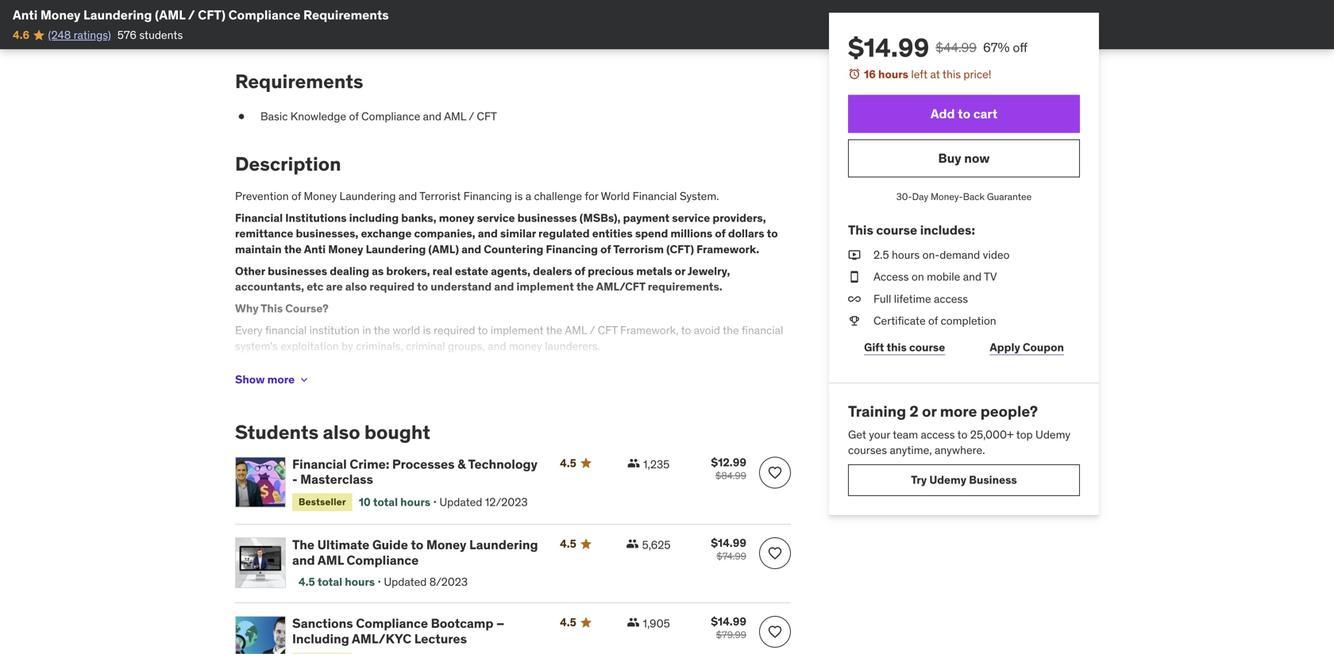 Task type: locate. For each thing, give the bounding box(es) containing it.
0 vertical spatial wishlist image
[[768, 465, 783, 481]]

also down dealing
[[345, 280, 367, 294]]

more up anywhere.
[[941, 402, 978, 421]]

0 horizontal spatial anti
[[13, 7, 38, 23]]

(aml)
[[429, 242, 459, 256]]

1 vertical spatial access
[[921, 428, 955, 442]]

xsmall image left 1,235
[[628, 457, 640, 470]]

including
[[349, 211, 399, 225]]

metals
[[637, 264, 673, 278]]

xsmall image down exploitation
[[298, 374, 311, 387]]

laundering down the 12/2023
[[470, 537, 538, 553]]

businesses up etc
[[268, 264, 327, 278]]

laundering
[[83, 7, 152, 23], [340, 189, 396, 203], [366, 242, 426, 256], [470, 537, 538, 553]]

cart
[[974, 106, 998, 122]]

anti
[[13, 7, 38, 23], [304, 242, 326, 256]]

/ inside prevention of money laundering and terrorist financing is a challenge for world financial system. financial institutions including banks, money service businesses (msbs), payment service providers, remittance businesses, exchange companies, and similar regulated entities spend millions of dollars to maintain the anti money laundering (aml) and countering financing of terrorism (cft) framework. other businesses dealing as brokers, real estate agents, dealers of precious metals or jewelry, accountants, etc are also required to understand and implement the aml/cft requirements. why this course? every financial institution in the world is required to implement the aml / cft framework, to avoid the financial system's exploitation by criminals, criminal groups, and money launderers. regulators impose heavy penalties on companies and businesses that do not comply with the requirements of the aml/cft framework and regulations. imposition of penalties due to non-compliance with aml/cft requirements results in financial and reputational losses.
[[590, 324, 595, 338]]

aml/cft down precious
[[596, 280, 646, 294]]

xsmall image for full lifetime access
[[849, 291, 861, 307]]

0 horizontal spatial on
[[422, 361, 436, 375]]

xsmall image for certificate of completion
[[849, 313, 861, 329]]

0 vertical spatial this
[[943, 67, 961, 81]]

2 wishlist image from the top
[[768, 546, 783, 562]]

0 vertical spatial financial
[[633, 189, 677, 203]]

0 horizontal spatial financial
[[235, 211, 283, 225]]

anti up 4.6
[[13, 7, 38, 23]]

penalties down not
[[615, 377, 664, 391]]

0 horizontal spatial financing
[[464, 189, 512, 203]]

xsmall image inside show more button
[[298, 374, 311, 387]]

0 vertical spatial $14.99
[[849, 32, 930, 64]]

access
[[934, 292, 969, 306], [921, 428, 955, 442]]

0 vertical spatial also
[[345, 280, 367, 294]]

wishlist image for financial crime: processes & technology - masterclass
[[768, 465, 783, 481]]

1 vertical spatial is
[[423, 324, 431, 338]]

crime:
[[350, 456, 390, 473]]

ratings)
[[74, 28, 111, 42]]

apply
[[990, 341, 1021, 355]]

completion
[[941, 314, 997, 328]]

xsmall image left full
[[849, 291, 861, 307]]

xsmall image left access
[[849, 269, 861, 285]]

and
[[423, 109, 442, 124], [399, 189, 417, 203], [478, 227, 498, 241], [462, 242, 482, 256], [964, 270, 982, 284], [494, 280, 514, 294], [488, 339, 507, 353], [499, 361, 519, 375], [454, 377, 474, 391], [486, 392, 506, 406], [292, 552, 315, 569]]

description
[[235, 152, 341, 176]]

more inside button
[[268, 373, 295, 387]]

2 vertical spatial cft
[[598, 324, 618, 338]]

1 vertical spatial udemy
[[930, 473, 967, 487]]

price!
[[964, 67, 992, 81]]

penalties down criminals,
[[371, 361, 420, 375]]

remittance
[[235, 227, 293, 241]]

updated down &
[[440, 495, 483, 510]]

the down impose
[[322, 377, 340, 391]]

xsmall image left quiz
[[255, 6, 268, 21]]

1 horizontal spatial this
[[849, 222, 874, 238]]

1 horizontal spatial financial
[[292, 456, 347, 473]]

wishlist image
[[768, 465, 783, 481], [768, 546, 783, 562], [768, 625, 783, 640]]

0 vertical spatial or
[[675, 264, 686, 278]]

processes
[[392, 456, 455, 473]]

businesses up imposition
[[521, 361, 581, 375]]

0 vertical spatial in
[[363, 324, 371, 338]]

includes:
[[921, 222, 976, 238]]

1 vertical spatial anti
[[304, 242, 326, 256]]

every
[[235, 324, 263, 338]]

laundering down exchange
[[366, 242, 426, 256]]

to left cart
[[958, 106, 971, 122]]

heavy
[[337, 361, 368, 375]]

financial up remittance
[[235, 211, 283, 225]]

0 horizontal spatial with
[[235, 392, 259, 406]]

money inside the ultimate guide to money laundering and aml compliance
[[427, 537, 467, 553]]

0 horizontal spatial total
[[318, 575, 343, 590]]

1 vertical spatial 2
[[910, 402, 919, 421]]

$14.99
[[849, 32, 930, 64], [711, 536, 747, 551], [711, 615, 747, 629]]

1 vertical spatial penalties
[[615, 377, 664, 391]]

the down precious
[[577, 280, 594, 294]]

1 vertical spatial required
[[434, 324, 476, 338]]

1 vertical spatial businesses
[[268, 264, 327, 278]]

udemy right top
[[1036, 428, 1071, 442]]

in up criminals,
[[363, 324, 371, 338]]

sanctions compliance bootcamp – including aml/kyc lectures
[[292, 616, 505, 647]]

certificate
[[874, 314, 926, 328]]

- left advanced
[[381, 6, 385, 21]]

0 vertical spatial cft
[[358, 6, 378, 21]]

$74.99
[[717, 551, 747, 563]]

1 horizontal spatial or
[[923, 402, 937, 421]]

1 vertical spatial this
[[261, 302, 283, 316]]

money up dealing
[[328, 242, 363, 256]]

money up institutions
[[304, 189, 337, 203]]

students
[[139, 28, 183, 42]]

–
[[497, 616, 505, 632]]

not
[[624, 361, 641, 375]]

1 vertical spatial with
[[235, 392, 259, 406]]

wishlist image right $79.99
[[768, 625, 783, 640]]

$14.99 up 16
[[849, 32, 930, 64]]

wishlist image right $74.99
[[768, 546, 783, 562]]

1 vertical spatial $14.99
[[711, 536, 747, 551]]

cft)
[[198, 7, 226, 23]]

(aml
[[155, 7, 185, 23]]

is up criminal
[[423, 324, 431, 338]]

financing left a
[[464, 189, 512, 203]]

access up anywhere.
[[921, 428, 955, 442]]

maintain
[[235, 242, 282, 256]]

more inside "training 2 or more people? get your team access to 25,000+ top udemy courses anytime, anywhere."
[[941, 402, 978, 421]]

xsmall image for quiz
[[255, 6, 268, 21]]

$14.99 $74.99
[[711, 536, 747, 563]]

requirements down regulators
[[235, 377, 307, 391]]

0 horizontal spatial penalties
[[371, 361, 420, 375]]

2 for -
[[309, 6, 315, 21]]

1 horizontal spatial aml/cft
[[342, 377, 391, 391]]

hours down ultimate
[[345, 575, 375, 590]]

aml/cft down heavy
[[342, 377, 391, 391]]

required
[[370, 280, 415, 294], [434, 324, 476, 338]]

anti down the businesses,
[[304, 242, 326, 256]]

financial
[[633, 189, 677, 203], [235, 211, 283, 225], [292, 456, 347, 473]]

xsmall image
[[849, 291, 861, 307], [849, 313, 861, 329], [298, 374, 311, 387], [627, 538, 639, 551]]

aml/cft down the show more
[[261, 392, 310, 406]]

2 horizontal spatial financial
[[742, 324, 784, 338]]

1 vertical spatial this
[[887, 341, 907, 355]]

1 vertical spatial requirements
[[235, 69, 363, 93]]

1 service from the left
[[477, 211, 515, 225]]

show more button
[[235, 364, 311, 396]]

the
[[284, 242, 302, 256], [577, 280, 594, 294], [374, 324, 390, 338], [546, 324, 563, 338], [723, 324, 739, 338], [711, 361, 729, 375], [322, 377, 340, 391]]

required down as
[[370, 280, 415, 294]]

with up non-
[[685, 361, 709, 375]]

1 vertical spatial more
[[941, 402, 978, 421]]

2 inside "training 2 or more people? get your team access to 25,000+ top udemy courses anytime, anywhere."
[[910, 402, 919, 421]]

1 horizontal spatial penalties
[[615, 377, 664, 391]]

access inside "training 2 or more people? get your team access to 25,000+ top udemy courses anytime, anywhere."
[[921, 428, 955, 442]]

10 total hours
[[359, 495, 431, 510]]

1 horizontal spatial required
[[434, 324, 476, 338]]

0 vertical spatial money
[[439, 211, 475, 225]]

0 horizontal spatial financial
[[265, 324, 307, 338]]

xsmall image
[[255, 6, 268, 21], [235, 109, 248, 125], [849, 248, 861, 263], [849, 269, 861, 285], [628, 457, 640, 470], [627, 617, 640, 629]]

total down ultimate
[[318, 575, 343, 590]]

money up 8/2023
[[427, 537, 467, 553]]

to
[[958, 106, 971, 122], [767, 227, 778, 241], [417, 280, 428, 294], [478, 324, 488, 338], [681, 324, 692, 338], [689, 377, 700, 391], [958, 428, 968, 442], [411, 537, 424, 553]]

compliance right cft) at the left top
[[229, 7, 301, 23]]

access on mobile and tv
[[874, 270, 998, 284]]

total right the 10
[[373, 495, 398, 510]]

hours right 2.5
[[892, 248, 920, 262]]

imposition
[[542, 377, 600, 391]]

0 horizontal spatial updated
[[384, 575, 427, 590]]

2 up team
[[910, 402, 919, 421]]

12/2023
[[485, 495, 528, 510]]

1 horizontal spatial in
[[426, 392, 436, 406]]

financial up compliance
[[742, 324, 784, 338]]

xsmall image left certificate at the right of the page
[[849, 313, 861, 329]]

buy now button
[[849, 140, 1081, 178]]

- right quiz
[[318, 6, 323, 21]]

0 horizontal spatial this
[[887, 341, 907, 355]]

xsmall image left basic on the left top of page
[[235, 109, 248, 125]]

on up the full lifetime access
[[912, 270, 925, 284]]

on up framework
[[422, 361, 436, 375]]

2 vertical spatial wishlist image
[[768, 625, 783, 640]]

1 horizontal spatial with
[[685, 361, 709, 375]]

0 vertical spatial 2
[[309, 6, 315, 21]]

try
[[912, 473, 927, 487]]

$14.99 for $14.99 $44.99 67% off
[[849, 32, 930, 64]]

1 vertical spatial wishlist image
[[768, 546, 783, 562]]

1 vertical spatial course
[[910, 341, 946, 355]]

or inside "training 2 or more people? get your team access to 25,000+ top udemy courses anytime, anywhere."
[[923, 402, 937, 421]]

implement up the regulations.
[[491, 324, 544, 338]]

including
[[292, 631, 349, 647]]

4.5
[[560, 456, 577, 471], [560, 537, 577, 551], [299, 575, 315, 590], [560, 616, 577, 630]]

alarm image
[[849, 68, 861, 80]]

total for 10
[[373, 495, 398, 510]]

requirements
[[304, 7, 389, 23], [235, 69, 363, 93]]

1 vertical spatial or
[[923, 402, 937, 421]]

wishlist image right $84.99
[[768, 465, 783, 481]]

the up launderers.
[[546, 324, 563, 338]]

required up the groups,
[[434, 324, 476, 338]]

buy now
[[939, 150, 990, 166]]

more right show
[[268, 373, 295, 387]]

0 vertical spatial course
[[877, 222, 918, 238]]

xsmall image for access
[[849, 269, 861, 285]]

requirements
[[235, 377, 307, 391], [313, 392, 384, 406]]

1 horizontal spatial is
[[515, 189, 523, 203]]

with
[[685, 361, 709, 375], [235, 392, 259, 406]]

0 vertical spatial on
[[912, 270, 925, 284]]

the up criminals,
[[374, 324, 390, 338]]

in
[[363, 324, 371, 338], [426, 392, 436, 406]]

compliance inside the ultimate guide to money laundering and aml compliance
[[347, 552, 419, 569]]

access down mobile
[[934, 292, 969, 306]]

sanctions
[[292, 616, 353, 632]]

institution
[[310, 324, 360, 338]]

0 vertical spatial requirements
[[235, 377, 307, 391]]

25,000+
[[971, 428, 1014, 442]]

brokers,
[[386, 264, 430, 278]]

udemy inside "training 2 or more people? get your team access to 25,000+ top udemy courses anytime, anywhere."
[[1036, 428, 1071, 442]]

udemy
[[1036, 428, 1071, 442], [930, 473, 967, 487]]

why
[[235, 302, 259, 316]]

2 vertical spatial aml/cft
[[261, 392, 310, 406]]

0 horizontal spatial more
[[268, 373, 295, 387]]

xsmall image for 2.5
[[849, 248, 861, 263]]

1 horizontal spatial service
[[672, 211, 711, 225]]

2 horizontal spatial financial
[[633, 189, 677, 203]]

implement down "dealers"
[[517, 280, 574, 294]]

0 horizontal spatial -
[[292, 472, 298, 488]]

sanctions compliance bootcamp – including aml/kyc lectures link
[[292, 616, 541, 647]]

0 vertical spatial this
[[849, 222, 874, 238]]

financial up payment on the top of the page
[[633, 189, 677, 203]]

add to cart button
[[849, 95, 1081, 133]]

1 horizontal spatial on
[[912, 270, 925, 284]]

is left a
[[515, 189, 523, 203]]

also
[[345, 280, 367, 294], [323, 421, 360, 445]]

laundering inside the ultimate guide to money laundering and aml compliance
[[470, 537, 538, 553]]

on inside prevention of money laundering and terrorist financing is a challenge for world financial system. financial institutions including banks, money service businesses (msbs), payment service providers, remittance businesses, exchange companies, and similar regulated entities spend millions of dollars to maintain the anti money laundering (aml) and countering financing of terrorism (cft) framework. other businesses dealing as brokers, real estate agents, dealers of precious metals or jewelry, accountants, etc are also required to understand and implement the aml/cft requirements. why this course? every financial institution in the world is required to implement the aml / cft framework, to avoid the financial system's exploitation by criminals, criminal groups, and money launderers. regulators impose heavy penalties on companies and businesses that do not comply with the requirements of the aml/cft framework and regulations. imposition of penalties due to non-compliance with aml/cft requirements results in financial and reputational losses.
[[422, 361, 436, 375]]

30-
[[897, 191, 913, 203]]

1 vertical spatial on
[[422, 361, 436, 375]]

4.5 for 1,905
[[560, 616, 577, 630]]

2 vertical spatial $14.99
[[711, 615, 747, 629]]

updated down the ultimate guide to money laundering and aml compliance
[[384, 575, 427, 590]]

updated
[[440, 495, 483, 510], [384, 575, 427, 590]]

anywhere.
[[935, 443, 986, 458]]

regulated
[[539, 227, 590, 241]]

or
[[675, 264, 686, 278], [923, 402, 937, 421]]

576
[[117, 28, 137, 42]]

0 vertical spatial with
[[685, 361, 709, 375]]

1 horizontal spatial money
[[509, 339, 542, 353]]

service up millions in the top of the page
[[672, 211, 711, 225]]

0 horizontal spatial money
[[439, 211, 475, 225]]

(cft)
[[667, 242, 694, 256]]

compliance right knowledge
[[362, 109, 421, 124]]

the up non-
[[711, 361, 729, 375]]

jewelry,
[[688, 264, 731, 278]]

to right 'guide'
[[411, 537, 424, 553]]

0 horizontal spatial 2
[[309, 6, 315, 21]]

0 horizontal spatial service
[[477, 211, 515, 225]]

non-
[[703, 377, 728, 391]]

impose
[[296, 361, 335, 375]]

this right at
[[943, 67, 961, 81]]

exchange
[[361, 227, 412, 241]]

1 wishlist image from the top
[[768, 465, 783, 481]]

0 vertical spatial updated
[[440, 495, 483, 510]]

0 horizontal spatial is
[[423, 324, 431, 338]]

/
[[350, 6, 355, 21], [188, 7, 195, 23], [469, 109, 474, 124], [590, 324, 595, 338]]

2 for or
[[910, 402, 919, 421]]

financial up exploitation
[[265, 324, 307, 338]]

compliance
[[229, 7, 301, 23], [362, 109, 421, 124], [347, 552, 419, 569], [356, 616, 428, 632]]

this course includes:
[[849, 222, 976, 238]]

0 horizontal spatial aml/cft
[[261, 392, 310, 406]]

businesses
[[518, 211, 577, 225], [268, 264, 327, 278], [521, 361, 581, 375]]

xsmall image left 2.5
[[849, 248, 861, 263]]

gift this course link
[[849, 332, 962, 364]]

$14.99 down $84.99
[[711, 536, 747, 551]]

of up framework.
[[715, 227, 726, 241]]

udemy right 'try'
[[930, 473, 967, 487]]

1 horizontal spatial anti
[[304, 242, 326, 256]]

this right gift
[[887, 341, 907, 355]]

access
[[874, 270, 909, 284]]

0 horizontal spatial udemy
[[930, 473, 967, 487]]

to up anywhere.
[[958, 428, 968, 442]]

financial down companies
[[438, 392, 483, 406]]

1 horizontal spatial updated
[[440, 495, 483, 510]]

in down framework
[[426, 392, 436, 406]]

1,905
[[643, 617, 670, 631]]

lifetime
[[894, 292, 932, 306]]

money up the regulations.
[[509, 339, 542, 353]]

1 horizontal spatial udemy
[[1036, 428, 1071, 442]]

1 horizontal spatial more
[[941, 402, 978, 421]]

updated for updated 8/2023
[[384, 575, 427, 590]]

aml/kyc
[[352, 631, 412, 647]]

countering
[[484, 242, 544, 256]]

1 vertical spatial financing
[[546, 242, 598, 256]]

1 horizontal spatial total
[[373, 495, 398, 510]]

the right avoid
[[723, 324, 739, 338]]

0 vertical spatial financing
[[464, 189, 512, 203]]

0 horizontal spatial or
[[675, 264, 686, 278]]

2 horizontal spatial aml/cft
[[596, 280, 646, 294]]

4.5 for 5,625
[[560, 537, 577, 551]]

compliance up updated 8/2023
[[347, 552, 419, 569]]

or up requirements.
[[675, 264, 686, 278]]

financing down regulated
[[546, 242, 598, 256]]

service up similar
[[477, 211, 515, 225]]

financial down 'students also bought'
[[292, 456, 347, 473]]

$14.99 down $74.99
[[711, 615, 747, 629]]

money up companies,
[[439, 211, 475, 225]]

also up the crime:
[[323, 421, 360, 445]]

1 vertical spatial in
[[426, 392, 436, 406]]

of
[[349, 109, 359, 124], [292, 189, 301, 203], [715, 227, 726, 241], [601, 242, 611, 256], [575, 264, 586, 278], [929, 314, 939, 328], [309, 377, 320, 391], [602, 377, 613, 391]]

1 vertical spatial updated
[[384, 575, 427, 590]]

gift
[[865, 341, 885, 355]]

0 vertical spatial more
[[268, 373, 295, 387]]

to left avoid
[[681, 324, 692, 338]]

0 horizontal spatial this
[[261, 302, 283, 316]]

compliance inside sanctions compliance bootcamp – including aml/kyc lectures
[[356, 616, 428, 632]]



Task type: vqa. For each thing, say whether or not it's contained in the screenshot.
technical
no



Task type: describe. For each thing, give the bounding box(es) containing it.
comply
[[644, 361, 683, 375]]

try udemy business
[[912, 473, 1018, 487]]

to inside "training 2 or more people? get your team access to 25,000+ top udemy courses anytime, anywhere."
[[958, 428, 968, 442]]

gift this course
[[865, 341, 946, 355]]

try udemy business link
[[849, 465, 1081, 497]]

67%
[[984, 39, 1010, 56]]

this inside prevention of money laundering and terrorist financing is a challenge for world financial system. financial institutions including banks, money service businesses (msbs), payment service providers, remittance businesses, exchange companies, and similar regulated entities spend millions of dollars to maintain the anti money laundering (aml) and countering financing of terrorism (cft) framework. other businesses dealing as brokers, real estate agents, dealers of precious metals or jewelry, accountants, etc are also required to understand and implement the aml/cft requirements. why this course? every financial institution in the world is required to implement the aml / cft framework, to avoid the financial system's exploitation by criminals, criminal groups, and money launderers. regulators impose heavy penalties on companies and businesses that do not comply with the requirements of the aml/cft framework and regulations. imposition of penalties due to non-compliance with aml/cft requirements results in financial and reputational losses.
[[261, 302, 283, 316]]

xsmall image for 5,625
[[627, 538, 639, 551]]

show more
[[235, 373, 295, 387]]

advanced
[[388, 6, 437, 21]]

entities
[[593, 227, 633, 241]]

$84.99
[[716, 470, 747, 482]]

now
[[965, 150, 990, 166]]

financial crime: processes & technology - masterclass link
[[292, 456, 541, 488]]

due
[[667, 377, 687, 391]]

business
[[969, 473, 1018, 487]]

0 vertical spatial businesses
[[518, 211, 577, 225]]

1 vertical spatial requirements
[[313, 392, 384, 406]]

money up (248
[[40, 7, 81, 23]]

terrorist
[[420, 189, 461, 203]]

banks,
[[401, 211, 437, 225]]

1 vertical spatial also
[[323, 421, 360, 445]]

system.
[[680, 189, 720, 203]]

basic knowledge of compliance and aml / cft
[[261, 109, 497, 124]]

xsmall image left 1,905
[[627, 617, 640, 629]]

as
[[372, 264, 384, 278]]

laundering up 576
[[83, 7, 152, 23]]

millions
[[671, 227, 713, 241]]

the ultimate guide to money laundering and aml compliance
[[292, 537, 538, 569]]

2 service from the left
[[672, 211, 711, 225]]

bestseller
[[299, 496, 346, 509]]

etc
[[307, 280, 324, 294]]

to inside button
[[958, 106, 971, 122]]

to up the groups,
[[478, 324, 488, 338]]

laundering up including
[[340, 189, 396, 203]]

cft inside prevention of money laundering and terrorist financing is a challenge for world financial system. financial institutions including banks, money service businesses (msbs), payment service providers, remittance businesses, exchange companies, and similar regulated entities spend millions of dollars to maintain the anti money laundering (aml) and countering financing of terrorism (cft) framework. other businesses dealing as brokers, real estate agents, dealers of precious metals or jewelry, accountants, etc are also required to understand and implement the aml/cft requirements. why this course? every financial institution in the world is required to implement the aml / cft framework, to avoid the financial system's exploitation by criminals, criminal groups, and money launderers. regulators impose heavy penalties on companies and businesses that do not comply with the requirements of the aml/cft framework and regulations. imposition of penalties due to non-compliance with aml/cft requirements results in financial and reputational losses.
[[598, 324, 618, 338]]

similar
[[500, 227, 536, 241]]

do
[[608, 361, 621, 375]]

training 2 or more people? get your team access to 25,000+ top udemy courses anytime, anywhere.
[[849, 402, 1071, 458]]

coupon
[[1023, 341, 1065, 355]]

aml inside prevention of money laundering and terrorist financing is a challenge for world financial system. financial institutions including banks, money service businesses (msbs), payment service providers, remittance businesses, exchange companies, and similar regulated entities spend millions of dollars to maintain the anti money laundering (aml) and countering financing of terrorism (cft) framework. other businesses dealing as brokers, real estate agents, dealers of precious metals or jewelry, accountants, etc are also required to understand and implement the aml/cft requirements. why this course? every financial institution in the world is required to implement the aml / cft framework, to avoid the financial system's exploitation by criminals, criminal groups, and money launderers. regulators impose heavy penalties on companies and businesses that do not comply with the requirements of the aml/cft framework and regulations. imposition of penalties due to non-compliance with aml/cft requirements results in financial and reputational losses.
[[565, 324, 587, 338]]

xsmall image for basic
[[235, 109, 248, 125]]

world
[[393, 324, 420, 338]]

of down impose
[[309, 377, 320, 391]]

4.6
[[13, 28, 30, 42]]

0 vertical spatial requirements
[[304, 7, 389, 23]]

$14.99 $79.99
[[711, 615, 747, 642]]

exploitation
[[281, 339, 339, 353]]

also inside prevention of money laundering and terrorist financing is a challenge for world financial system. financial institutions including banks, money service businesses (msbs), payment service providers, remittance businesses, exchange companies, and similar regulated entities spend millions of dollars to maintain the anti money laundering (aml) and countering financing of terrorism (cft) framework. other businesses dealing as brokers, real estate agents, dealers of precious metals or jewelry, accountants, etc are also required to understand and implement the aml/cft requirements. why this course? every financial institution in the world is required to implement the aml / cft framework, to avoid the financial system's exploitation by criminals, criminal groups, and money launderers. regulators impose heavy penalties on companies and businesses that do not comply with the requirements of the aml/cft framework and regulations. imposition of penalties due to non-compliance with aml/cft requirements results in financial and reputational losses.
[[345, 280, 367, 294]]

the ultimate guide to money laundering and aml compliance link
[[292, 537, 541, 569]]

that
[[583, 361, 605, 375]]

wishlist image for the ultimate guide to money laundering and aml compliance
[[768, 546, 783, 562]]

system's
[[235, 339, 278, 353]]

or inside prevention of money laundering and terrorist financing is a challenge for world financial system. financial institutions including banks, money service businesses (msbs), payment service providers, remittance businesses, exchange companies, and similar regulated entities spend millions of dollars to maintain the anti money laundering (aml) and countering financing of terrorism (cft) framework. other businesses dealing as brokers, real estate agents, dealers of precious metals or jewelry, accountants, etc are also required to understand and implement the aml/cft requirements. why this course? every financial institution in the world is required to implement the aml / cft framework, to avoid the financial system's exploitation by criminals, criminal groups, and money launderers. regulators impose heavy penalties on companies and businesses that do not comply with the requirements of the aml/cft framework and regulations. imposition of penalties due to non-compliance with aml/cft requirements results in financial and reputational losses.
[[675, 264, 686, 278]]

losses.
[[576, 392, 613, 406]]

by
[[342, 339, 353, 353]]

back
[[964, 191, 985, 203]]

total for 4.5
[[318, 575, 343, 590]]

anti money laundering (aml / cft) compliance requirements
[[13, 7, 389, 23]]

0 horizontal spatial required
[[370, 280, 415, 294]]

to right dollars
[[767, 227, 778, 241]]

precious
[[588, 264, 634, 278]]

- inside financial crime: processes & technology - masterclass
[[292, 472, 298, 488]]

of right "dealers"
[[575, 264, 586, 278]]

your
[[869, 428, 891, 442]]

world
[[601, 189, 630, 203]]

16 hours left at this price!
[[864, 67, 992, 81]]

updated for updated 12/2023
[[440, 495, 483, 510]]

of down the full lifetime access
[[929, 314, 939, 328]]

2 horizontal spatial -
[[381, 6, 385, 21]]

basic
[[261, 109, 288, 124]]

quiz 2 - aml / cft - advanced
[[280, 6, 437, 21]]

knowledge
[[291, 109, 347, 124]]

team
[[893, 428, 919, 442]]

3 wishlist image from the top
[[768, 625, 783, 640]]

576 students
[[117, 28, 183, 42]]

0 vertical spatial penalties
[[371, 361, 420, 375]]

certificate of completion
[[874, 314, 997, 328]]

this inside gift this course link
[[887, 341, 907, 355]]

financial inside financial crime: processes & technology - masterclass
[[292, 456, 347, 473]]

buy
[[939, 150, 962, 166]]

of up institutions
[[292, 189, 301, 203]]

lectures
[[415, 631, 467, 647]]

0 vertical spatial access
[[934, 292, 969, 306]]

1 vertical spatial implement
[[491, 324, 544, 338]]

hours right 16
[[879, 67, 909, 81]]

to inside the ultimate guide to money laundering and aml compliance
[[411, 537, 424, 553]]

0 vertical spatial anti
[[13, 7, 38, 23]]

are
[[326, 280, 343, 294]]

bootcamp
[[431, 616, 494, 632]]

4.5 for 1,235
[[560, 456, 577, 471]]

$14.99 for $14.99 $79.99
[[711, 615, 747, 629]]

the down remittance
[[284, 242, 302, 256]]

to down brokers,
[[417, 280, 428, 294]]

$44.99
[[936, 39, 977, 56]]

demand
[[940, 248, 981, 262]]

day
[[913, 191, 929, 203]]

16
[[864, 67, 876, 81]]

(248
[[48, 28, 71, 42]]

top
[[1017, 428, 1033, 442]]

and inside the ultimate guide to money laundering and aml compliance
[[292, 552, 315, 569]]

training
[[849, 402, 907, 421]]

0 vertical spatial aml/cft
[[596, 280, 646, 294]]

dealing
[[330, 264, 369, 278]]

at
[[931, 67, 941, 81]]

0 vertical spatial implement
[[517, 280, 574, 294]]

companies,
[[414, 227, 476, 241]]

0 horizontal spatial requirements
[[235, 377, 307, 391]]

criminal
[[406, 339, 445, 353]]

of down entities
[[601, 242, 611, 256]]

$14.99 for $14.99 $74.99
[[711, 536, 747, 551]]

compliance
[[728, 377, 789, 391]]

hours down financial crime: processes & technology - masterclass
[[401, 495, 431, 510]]

show
[[235, 373, 265, 387]]

2.5 hours on-demand video
[[874, 248, 1010, 262]]

1 horizontal spatial financing
[[546, 242, 598, 256]]

of down do
[[602, 377, 613, 391]]

0 horizontal spatial cft
[[358, 6, 378, 21]]

institutions
[[285, 211, 347, 225]]

1 vertical spatial money
[[509, 339, 542, 353]]

10
[[359, 495, 371, 510]]

providers,
[[713, 211, 766, 225]]

bought
[[365, 421, 431, 445]]

left
[[912, 67, 928, 81]]

the
[[292, 537, 315, 553]]

1 horizontal spatial cft
[[477, 109, 497, 124]]

1 horizontal spatial -
[[318, 6, 323, 21]]

2 vertical spatial businesses
[[521, 361, 581, 375]]

of right knowledge
[[349, 109, 359, 124]]

anti inside prevention of money laundering and terrorist financing is a challenge for world financial system. financial institutions including banks, money service businesses (msbs), payment service providers, remittance businesses, exchange companies, and similar regulated entities spend millions of dollars to maintain the anti money laundering (aml) and countering financing of terrorism (cft) framework. other businesses dealing as brokers, real estate agents, dealers of precious metals or jewelry, accountants, etc are also required to understand and implement the aml/cft requirements. why this course? every financial institution in the world is required to implement the aml / cft framework, to avoid the financial system's exploitation by criminals, criminal groups, and money launderers. regulators impose heavy penalties on companies and businesses that do not comply with the requirements of the aml/cft framework and regulations. imposition of penalties due to non-compliance with aml/cft requirements results in financial and reputational losses.
[[304, 242, 326, 256]]

challenge
[[534, 189, 582, 203]]

masterclass
[[300, 472, 373, 488]]

$12.99 $84.99
[[711, 456, 747, 482]]

0 vertical spatial is
[[515, 189, 523, 203]]

spend
[[636, 227, 668, 241]]

get
[[849, 428, 867, 442]]

aml inside the ultimate guide to money laundering and aml compliance
[[318, 552, 344, 569]]

to right due
[[689, 377, 700, 391]]

quiz
[[280, 6, 306, 21]]

full lifetime access
[[874, 292, 969, 306]]

financial crime: processes & technology - masterclass
[[292, 456, 538, 488]]

tv
[[984, 270, 998, 284]]

1 horizontal spatial financial
[[438, 392, 483, 406]]

1 vertical spatial aml/cft
[[342, 377, 391, 391]]

&
[[458, 456, 466, 473]]



